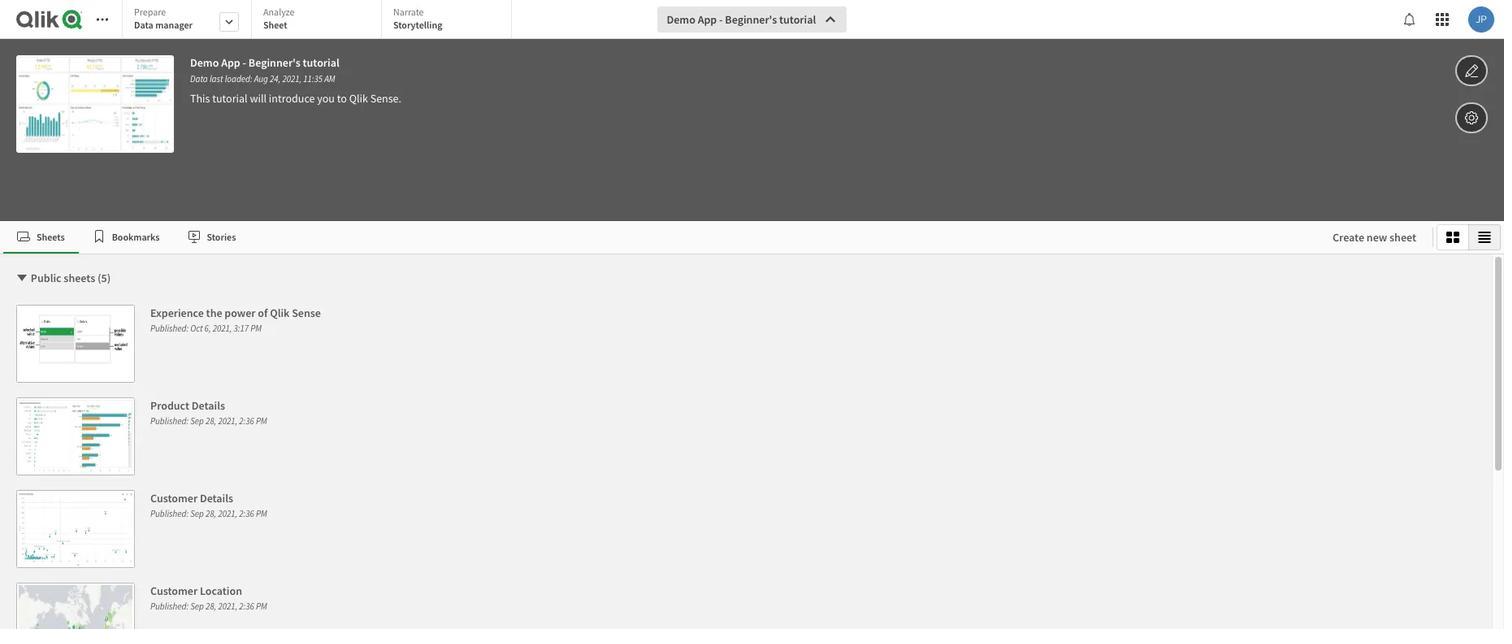 Task type: locate. For each thing, give the bounding box(es) containing it.
2:36 inside product details published: sep 28, 2021, 2:36 pm
[[239, 415, 254, 427]]

1 vertical spatial 2:36
[[239, 508, 254, 519]]

beginner's for demo app - beginner's tutorial
[[725, 12, 777, 27]]

published: inside experience the power of qlik sense published: oct 6, 2021, 3:17 pm
[[150, 323, 189, 334]]

0 horizontal spatial app
[[221, 55, 240, 70]]

2:36
[[239, 415, 254, 427], [239, 508, 254, 519], [239, 601, 254, 612]]

1 vertical spatial beginner's
[[249, 55, 300, 70]]

28, inside customer details published: sep 28, 2021, 2:36 pm
[[206, 508, 216, 519]]

tab list
[[122, 0, 518, 41], [3, 221, 1317, 254]]

details inside product details published: sep 28, 2021, 2:36 pm
[[192, 398, 225, 413]]

pm inside customer details published: sep 28, 2021, 2:36 pm
[[256, 508, 267, 519]]

customer for customer details
[[150, 491, 198, 506]]

-
[[719, 12, 723, 27], [243, 55, 246, 70]]

tutorial
[[779, 12, 816, 27], [303, 55, 340, 70], [212, 91, 248, 106]]

grid view image
[[1447, 231, 1460, 244]]

tab list containing sheets
[[3, 221, 1317, 254]]

3:17
[[234, 323, 249, 334]]

1 vertical spatial sep
[[190, 508, 204, 519]]

published:
[[150, 323, 189, 334], [150, 415, 189, 427], [150, 508, 189, 519], [150, 601, 189, 612]]

1 vertical spatial tab list
[[3, 221, 1317, 254]]

2:36 inside customer details published: sep 28, 2021, 2:36 pm
[[239, 508, 254, 519]]

analyze sheet
[[263, 6, 295, 31]]

collapse image
[[15, 271, 28, 284]]

qlik right of
[[270, 306, 290, 320]]

to
[[337, 91, 347, 106]]

1 28, from the top
[[206, 415, 216, 427]]

1 vertical spatial data
[[190, 73, 208, 85]]

2021, inside customer details published: sep 28, 2021, 2:36 pm
[[218, 508, 237, 519]]

2 published: from the top
[[150, 415, 189, 427]]

- inside demo app - beginner's tutorial data last loaded: aug 24, 2021, 11:35 am this tutorial will introduce you to qlik sense.
[[243, 55, 246, 70]]

1 horizontal spatial qlik
[[349, 91, 368, 106]]

0 horizontal spatial -
[[243, 55, 246, 70]]

data left last
[[190, 73, 208, 85]]

demo
[[667, 12, 696, 27], [190, 55, 219, 70]]

2021, inside demo app - beginner's tutorial data last loaded: aug 24, 2021, 11:35 am this tutorial will introduce you to qlik sense.
[[282, 73, 302, 85]]

1 vertical spatial tutorial
[[303, 55, 340, 70]]

0 horizontal spatial tutorial
[[212, 91, 248, 106]]

1 customer from the top
[[150, 491, 198, 506]]

0 vertical spatial tab list
[[122, 0, 518, 41]]

manager
[[155, 19, 193, 31]]

details inside customer details published: sep 28, 2021, 2:36 pm
[[200, 491, 233, 506]]

2 vertical spatial sep
[[190, 601, 204, 612]]

sep for customer location
[[190, 601, 204, 612]]

customer
[[150, 491, 198, 506], [150, 584, 198, 598]]

sep inside product details published: sep 28, 2021, 2:36 pm
[[190, 415, 204, 427]]

group
[[1437, 224, 1501, 250]]

product details published: sep 28, 2021, 2:36 pm
[[150, 398, 267, 427]]

create
[[1333, 230, 1365, 245]]

2021, for customer details
[[218, 508, 237, 519]]

1 vertical spatial demo
[[190, 55, 219, 70]]

1 vertical spatial qlik
[[270, 306, 290, 320]]

1 vertical spatial -
[[243, 55, 246, 70]]

0 vertical spatial 2:36
[[239, 415, 254, 427]]

0 vertical spatial data
[[134, 19, 153, 31]]

published: inside product details published: sep 28, 2021, 2:36 pm
[[150, 415, 189, 427]]

public sheets (5)
[[31, 271, 111, 285]]

0 vertical spatial tutorial
[[779, 12, 816, 27]]

qlik right to
[[349, 91, 368, 106]]

0 horizontal spatial beginner's
[[249, 55, 300, 70]]

0 vertical spatial customer
[[150, 491, 198, 506]]

1 horizontal spatial data
[[190, 73, 208, 85]]

3 published: from the top
[[150, 508, 189, 519]]

introduce
[[269, 91, 315, 106]]

tutorial inside button
[[779, 12, 816, 27]]

- inside button
[[719, 12, 723, 27]]

4 published: from the top
[[150, 601, 189, 612]]

demo for demo app - beginner's tutorial data last loaded: aug 24, 2021, 11:35 am this tutorial will introduce you to qlik sense.
[[190, 55, 219, 70]]

qlik
[[349, 91, 368, 106], [270, 306, 290, 320]]

1 horizontal spatial -
[[719, 12, 723, 27]]

1 vertical spatial app
[[221, 55, 240, 70]]

beginner's inside demo app - beginner's tutorial button
[[725, 12, 777, 27]]

tab list containing prepare
[[122, 0, 518, 41]]

2021, for customer location
[[218, 601, 237, 612]]

2 28, from the top
[[206, 508, 216, 519]]

28,
[[206, 415, 216, 427], [206, 508, 216, 519], [206, 601, 216, 612]]

sep for customer details
[[190, 508, 204, 519]]

sheets
[[37, 230, 65, 243]]

details
[[192, 398, 225, 413], [200, 491, 233, 506]]

0 horizontal spatial data
[[134, 19, 153, 31]]

sheets button
[[3, 221, 79, 254]]

0 vertical spatial demo
[[667, 12, 696, 27]]

pm inside product details published: sep 28, 2021, 2:36 pm
[[256, 415, 267, 427]]

2021, inside experience the power of qlik sense published: oct 6, 2021, 3:17 pm
[[213, 323, 232, 334]]

sense
[[292, 306, 321, 320]]

app for demo app - beginner's tutorial data last loaded: aug 24, 2021, 11:35 am this tutorial will introduce you to qlik sense.
[[221, 55, 240, 70]]

28, inside product details published: sep 28, 2021, 2:36 pm
[[206, 415, 216, 427]]

published: for product details
[[150, 415, 189, 427]]

3 28, from the top
[[206, 601, 216, 612]]

3 2:36 from the top
[[239, 601, 254, 612]]

published: inside customer location published: sep 28, 2021, 2:36 pm
[[150, 601, 189, 612]]

1 vertical spatial details
[[200, 491, 233, 506]]

0 vertical spatial 28,
[[206, 415, 216, 427]]

james peterson image
[[1469, 7, 1495, 33]]

2 2:36 from the top
[[239, 508, 254, 519]]

2 vertical spatial 28,
[[206, 601, 216, 612]]

customer inside customer details published: sep 28, 2021, 2:36 pm
[[150, 491, 198, 506]]

0 horizontal spatial demo
[[190, 55, 219, 70]]

beginner's
[[725, 12, 777, 27], [249, 55, 300, 70]]

28, for customer location
[[206, 601, 216, 612]]

analyze
[[263, 6, 295, 18]]

data down the prepare on the left top of page
[[134, 19, 153, 31]]

aug
[[254, 73, 268, 85]]

11:35
[[303, 73, 323, 85]]

the
[[206, 306, 222, 320]]

2 vertical spatial 2:36
[[239, 601, 254, 612]]

sense.
[[370, 91, 402, 106]]

customer inside customer location published: sep 28, 2021, 2:36 pm
[[150, 584, 198, 598]]

0 vertical spatial beginner's
[[725, 12, 777, 27]]

1 sep from the top
[[190, 415, 204, 427]]

2021, inside customer location published: sep 28, 2021, 2:36 pm
[[218, 601, 237, 612]]

demo app - beginner's tutorial button
[[657, 7, 847, 33]]

sep for product details
[[190, 415, 204, 427]]

bookmarks
[[112, 230, 160, 243]]

1 2:36 from the top
[[239, 415, 254, 427]]

app inside demo app - beginner's tutorial data last loaded: aug 24, 2021, 11:35 am this tutorial will introduce you to qlik sense.
[[221, 55, 240, 70]]

published: inside customer details published: sep 28, 2021, 2:36 pm
[[150, 508, 189, 519]]

sheet
[[263, 19, 287, 31]]

0 vertical spatial -
[[719, 12, 723, 27]]

app inside demo app - beginner's tutorial button
[[698, 12, 717, 27]]

1 horizontal spatial tutorial
[[303, 55, 340, 70]]

demo inside demo app - beginner's tutorial button
[[667, 12, 696, 27]]

1 vertical spatial customer
[[150, 584, 198, 598]]

beginner's inside demo app - beginner's tutorial data last loaded: aug 24, 2021, 11:35 am this tutorial will introduce you to qlik sense.
[[249, 55, 300, 70]]

create new sheet
[[1333, 230, 1417, 245]]

2021,
[[282, 73, 302, 85], [213, 323, 232, 334], [218, 415, 237, 427], [218, 508, 237, 519], [218, 601, 237, 612]]

app options image
[[1465, 108, 1479, 128]]

data
[[134, 19, 153, 31], [190, 73, 208, 85]]

1 horizontal spatial demo
[[667, 12, 696, 27]]

2 vertical spatial tutorial
[[212, 91, 248, 106]]

application containing demo app - beginner's tutorial
[[0, 0, 1504, 629]]

1 vertical spatial 28,
[[206, 508, 216, 519]]

customer location published: sep 28, 2021, 2:36 pm
[[150, 584, 267, 612]]

edit image
[[1465, 61, 1479, 80]]

tutorial for demo app - beginner's tutorial data last loaded: aug 24, 2021, 11:35 am this tutorial will introduce you to qlik sense.
[[303, 55, 340, 70]]

application
[[0, 0, 1504, 629]]

app
[[698, 12, 717, 27], [221, 55, 240, 70]]

2 customer from the top
[[150, 584, 198, 598]]

2:36 for product details
[[239, 415, 254, 427]]

0 horizontal spatial qlik
[[270, 306, 290, 320]]

sheets
[[64, 271, 95, 285]]

2 sep from the top
[[190, 508, 204, 519]]

pm
[[250, 323, 262, 334], [256, 415, 267, 427], [256, 508, 267, 519], [256, 601, 267, 612]]

2021, inside product details published: sep 28, 2021, 2:36 pm
[[218, 415, 237, 427]]

power
[[225, 306, 256, 320]]

demo inside demo app - beginner's tutorial data last loaded: aug 24, 2021, 11:35 am this tutorial will introduce you to qlik sense.
[[190, 55, 219, 70]]

3 sep from the top
[[190, 601, 204, 612]]

0 vertical spatial sep
[[190, 415, 204, 427]]

published: for customer location
[[150, 601, 189, 612]]

0 vertical spatial qlik
[[349, 91, 368, 106]]

28, inside customer location published: sep 28, 2021, 2:36 pm
[[206, 601, 216, 612]]

storytelling
[[393, 19, 442, 31]]

0 vertical spatial app
[[698, 12, 717, 27]]

1 horizontal spatial app
[[698, 12, 717, 27]]

2 horizontal spatial tutorial
[[779, 12, 816, 27]]

toolbar
[[0, 0, 1504, 221]]

1 published: from the top
[[150, 323, 189, 334]]

pm inside customer location published: sep 28, 2021, 2:36 pm
[[256, 601, 267, 612]]

pm inside experience the power of qlik sense published: oct 6, 2021, 3:17 pm
[[250, 323, 262, 334]]

sep
[[190, 415, 204, 427], [190, 508, 204, 519], [190, 601, 204, 612]]

0 vertical spatial details
[[192, 398, 225, 413]]

loaded:
[[225, 73, 252, 85]]

sep inside customer location published: sep 28, 2021, 2:36 pm
[[190, 601, 204, 612]]

1 horizontal spatial beginner's
[[725, 12, 777, 27]]

sep inside customer details published: sep 28, 2021, 2:36 pm
[[190, 508, 204, 519]]

2:36 inside customer location published: sep 28, 2021, 2:36 pm
[[239, 601, 254, 612]]



Task type: vqa. For each thing, say whether or not it's contained in the screenshot.
clipboard
no



Task type: describe. For each thing, give the bounding box(es) containing it.
demo app - beginner's tutorial
[[667, 12, 816, 27]]

2:36 for customer details
[[239, 508, 254, 519]]

stories button
[[174, 221, 250, 254]]

2021, for product details
[[218, 415, 237, 427]]

- for demo app - beginner's tutorial data last loaded: aug 24, 2021, 11:35 am this tutorial will introduce you to qlik sense.
[[243, 55, 246, 70]]

bookmarks button
[[79, 221, 174, 254]]

location
[[200, 584, 242, 598]]

28, for product details
[[206, 415, 216, 427]]

sheet
[[1390, 230, 1417, 245]]

details for customer details
[[200, 491, 233, 506]]

qlik inside demo app - beginner's tutorial data last loaded: aug 24, 2021, 11:35 am this tutorial will introduce you to qlik sense.
[[349, 91, 368, 106]]

24,
[[270, 73, 281, 85]]

oct
[[190, 323, 203, 334]]

of
[[258, 306, 268, 320]]

narrate
[[393, 6, 424, 18]]

pm for product details
[[256, 415, 267, 427]]

details for product details
[[192, 398, 225, 413]]

beginner's for demo app - beginner's tutorial data last loaded: aug 24, 2021, 11:35 am this tutorial will introduce you to qlik sense.
[[249, 55, 300, 70]]

experience the power of qlik sense published: oct 6, 2021, 3:17 pm
[[150, 306, 321, 334]]

customer for customer location
[[150, 584, 198, 598]]

2:36 for customer location
[[239, 601, 254, 612]]

published: for customer details
[[150, 508, 189, 519]]

tutorial for demo app - beginner's tutorial
[[779, 12, 816, 27]]

create new sheet button
[[1320, 224, 1430, 250]]

public
[[31, 271, 61, 285]]

6,
[[204, 323, 211, 334]]

pm for customer location
[[256, 601, 267, 612]]

prepare
[[134, 6, 166, 18]]

data inside prepare data manager
[[134, 19, 153, 31]]

qlik inside experience the power of qlik sense published: oct 6, 2021, 3:17 pm
[[270, 306, 290, 320]]

- for demo app - beginner's tutorial
[[719, 12, 723, 27]]

demo for demo app - beginner's tutorial
[[667, 12, 696, 27]]

data inside demo app - beginner's tutorial data last loaded: aug 24, 2021, 11:35 am this tutorial will introduce you to qlik sense.
[[190, 73, 208, 85]]

list view image
[[1478, 231, 1491, 244]]

experience
[[150, 306, 204, 320]]

you
[[317, 91, 335, 106]]

toolbar containing demo app - beginner's tutorial
[[0, 0, 1504, 221]]

pm for customer details
[[256, 508, 267, 519]]

last
[[210, 73, 223, 85]]

stories
[[207, 230, 236, 243]]

this
[[190, 91, 210, 106]]

narrate storytelling
[[393, 6, 442, 31]]

demo app - beginner's tutorial data last loaded: aug 24, 2021, 11:35 am this tutorial will introduce you to qlik sense.
[[190, 55, 402, 106]]

am
[[324, 73, 335, 85]]

prepare data manager
[[134, 6, 193, 31]]

28, for customer details
[[206, 508, 216, 519]]

product
[[150, 398, 189, 413]]

new
[[1367, 230, 1388, 245]]

app for demo app - beginner's tutorial
[[698, 12, 717, 27]]

customer details published: sep 28, 2021, 2:36 pm
[[150, 491, 267, 519]]

will
[[250, 91, 267, 106]]

(5)
[[98, 271, 111, 285]]



